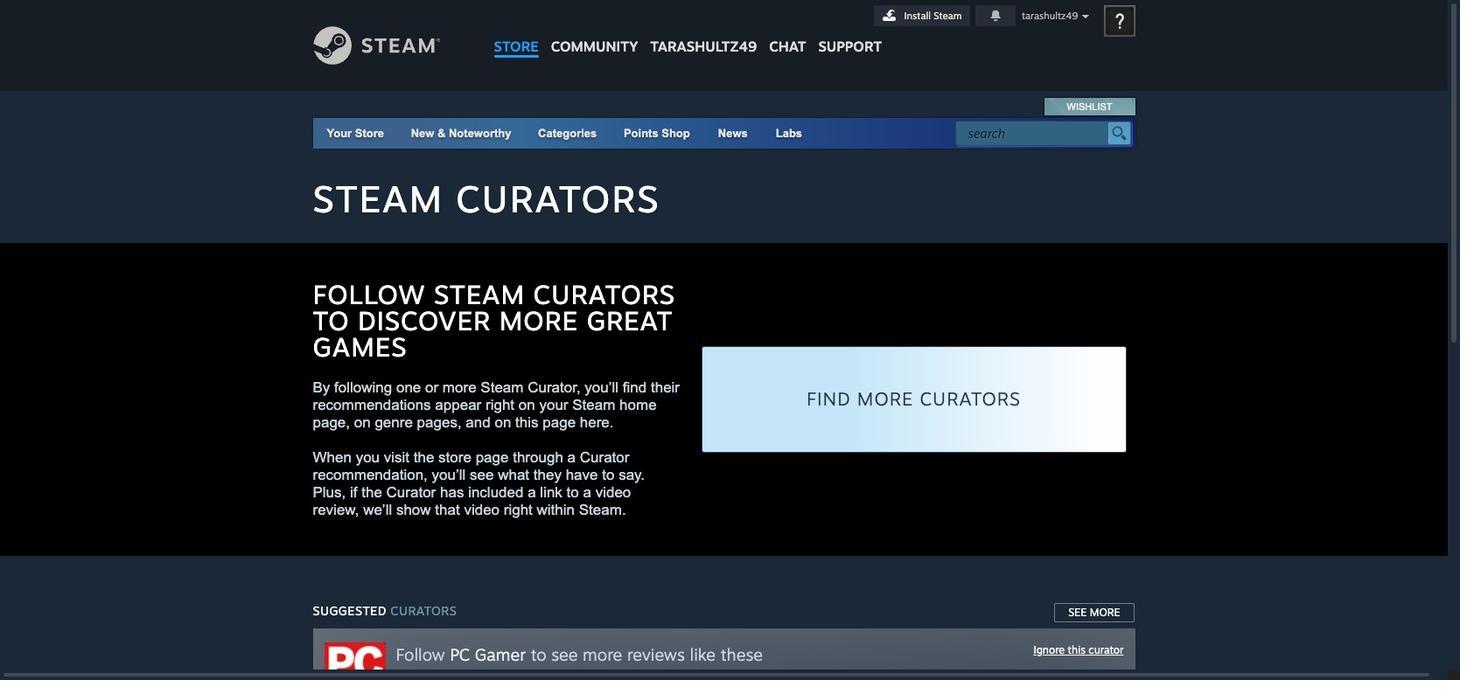 Task type: locate. For each thing, give the bounding box(es) containing it.
0 vertical spatial video
[[595, 485, 631, 501]]

a
[[567, 450, 576, 466], [528, 485, 536, 501], [583, 485, 591, 501]]

search text field
[[968, 122, 1104, 145]]

you'll up has
[[432, 467, 466, 484]]

1 vertical spatial the
[[362, 485, 382, 501]]

labs
[[776, 127, 802, 140]]

2 horizontal spatial on
[[519, 397, 535, 414]]

0 vertical spatial tarashultz49
[[1022, 10, 1078, 22]]

follow steam curators to discover more great games
[[313, 278, 675, 363]]

steam
[[934, 10, 962, 22], [313, 176, 444, 221], [434, 278, 525, 311], [481, 380, 524, 396], [572, 397, 615, 414]]

when you visit the store page through a curator recommendation, you'll see what they have to say. plus, if the curator has included a link to a video review, we'll show that video right within steam.
[[313, 450, 645, 519]]

right up and
[[486, 397, 514, 414]]

a down have
[[583, 485, 591, 501]]

2 vertical spatial more
[[1090, 606, 1120, 619]]

1 horizontal spatial see
[[551, 645, 578, 666]]

see
[[1068, 606, 1087, 619]]

see up included on the left bottom of page
[[470, 467, 494, 484]]

see more link
[[1053, 603, 1135, 624]]

0 horizontal spatial a
[[528, 485, 536, 501]]

when
[[313, 450, 352, 466]]

1 vertical spatial right
[[504, 502, 533, 519]]

curator
[[580, 450, 629, 466], [386, 485, 436, 501]]

0 vertical spatial see
[[470, 467, 494, 484]]

what
[[498, 467, 529, 484]]

0 horizontal spatial more
[[443, 380, 476, 396]]

to
[[313, 304, 349, 337], [602, 467, 614, 484], [567, 485, 579, 501], [531, 645, 546, 666]]

more
[[499, 304, 578, 337], [857, 388, 914, 410], [1090, 606, 1120, 619]]

0 horizontal spatial you'll
[[432, 467, 466, 484]]

on left your
[[519, 397, 535, 414]]

you'll left find
[[585, 380, 619, 396]]

find
[[807, 388, 851, 410]]

2 horizontal spatial more
[[1090, 606, 1120, 619]]

store link
[[488, 0, 545, 63]]

curators inside follow steam curators to discover more great games
[[533, 278, 675, 311]]

this right ignore
[[1068, 644, 1086, 657]]

noteworthy
[[449, 127, 511, 140]]

2 vertical spatial curators
[[920, 388, 1021, 410]]

find
[[623, 380, 647, 396]]

1 horizontal spatial page
[[543, 415, 576, 431]]

0 horizontal spatial see
[[470, 467, 494, 484]]

follow for follow steam curators to discover more great games
[[313, 278, 425, 311]]

0 vertical spatial more
[[499, 304, 578, 337]]

0 horizontal spatial this
[[515, 415, 538, 431]]

you
[[356, 450, 380, 466]]

1 vertical spatial video
[[464, 502, 500, 519]]

more inside by following one or more steam curator, you'll find their recommendations appear right on your steam home page, on genre pages, and on this page here.
[[443, 380, 476, 396]]

on right and
[[495, 415, 511, 431]]

following
[[334, 380, 392, 396]]

1 horizontal spatial you'll
[[585, 380, 619, 396]]

follow
[[313, 278, 425, 311], [396, 645, 445, 666]]

more up the curator,
[[499, 304, 578, 337]]

0 horizontal spatial more
[[499, 304, 578, 337]]

a left link
[[528, 485, 536, 501]]

follow inside follow steam curators to discover more great games
[[313, 278, 425, 311]]

right
[[486, 397, 514, 414], [504, 502, 533, 519]]

the right visit
[[414, 450, 434, 466]]

0 vertical spatial more
[[443, 380, 476, 396]]

0 vertical spatial curators
[[456, 176, 660, 221]]

on
[[519, 397, 535, 414], [354, 415, 371, 431], [495, 415, 511, 431]]

new & noteworthy link
[[411, 127, 511, 140]]

0 vertical spatial right
[[486, 397, 514, 414]]

page inside when you visit the store page through a curator recommendation, you'll see what they have to say. plus, if the curator has included a link to a video review, we'll show that video right within steam.
[[476, 450, 509, 466]]

more right see
[[1090, 606, 1120, 619]]

more
[[443, 380, 476, 396], [583, 645, 622, 666]]

your
[[539, 397, 568, 414]]

store
[[494, 38, 539, 55]]

1 horizontal spatial this
[[1068, 644, 1086, 657]]

0 vertical spatial page
[[543, 415, 576, 431]]

you'll
[[585, 380, 619, 396], [432, 467, 466, 484]]

visit
[[384, 450, 409, 466]]

0 vertical spatial curator
[[580, 450, 629, 466]]

0 vertical spatial you'll
[[585, 380, 619, 396]]

curator up have
[[580, 450, 629, 466]]

1 vertical spatial this
[[1068, 644, 1086, 657]]

0 horizontal spatial page
[[476, 450, 509, 466]]

1 vertical spatial tarashultz49
[[650, 38, 757, 55]]

more up appear
[[443, 380, 476, 396]]

link
[[540, 485, 562, 501]]

1 horizontal spatial more
[[857, 388, 914, 410]]

say.
[[619, 467, 645, 484]]

1 vertical spatial curator
[[386, 485, 436, 501]]

page inside by following one or more steam curator, you'll find their recommendations appear right on your steam home page, on genre pages, and on this page here.
[[543, 415, 576, 431]]

news link
[[704, 118, 762, 149]]

right down included on the left bottom of page
[[504, 502, 533, 519]]

1 vertical spatial page
[[476, 450, 509, 466]]

1 vertical spatial you'll
[[432, 467, 466, 484]]

more for find more curators
[[857, 388, 914, 410]]

to down have
[[567, 485, 579, 501]]

see
[[470, 467, 494, 484], [551, 645, 578, 666]]

points shop link
[[610, 118, 704, 149]]

this up through
[[515, 415, 538, 431]]

&
[[437, 127, 446, 140]]

1 vertical spatial follow
[[396, 645, 445, 666]]

community
[[551, 38, 638, 55]]

0 vertical spatial this
[[515, 415, 538, 431]]

one
[[396, 380, 421, 396]]

this inside by following one or more steam curator, you'll find their recommendations appear right on your steam home page, on genre pages, and on this page here.
[[515, 415, 538, 431]]

see inside when you visit the store page through a curator recommendation, you'll see what they have to say. plus, if the curator has included a link to a video review, we'll show that video right within steam.
[[470, 467, 494, 484]]

your store
[[327, 127, 384, 140]]

page
[[543, 415, 576, 431], [476, 450, 509, 466]]

curators for find more curators
[[920, 388, 1021, 410]]

home
[[619, 397, 657, 414]]

to up by
[[313, 304, 349, 337]]

curator up "show"
[[386, 485, 436, 501]]

video
[[595, 485, 631, 501], [464, 502, 500, 519]]

on down recommendations
[[354, 415, 371, 431]]

0 horizontal spatial tarashultz49
[[650, 38, 757, 55]]

more left "reviews"
[[583, 645, 622, 666]]

wishlist
[[1067, 101, 1112, 112]]

show
[[396, 502, 431, 519]]

more right find
[[857, 388, 914, 410]]

curator
[[1089, 644, 1124, 657]]

by following one or more steam curator, you'll find their recommendations appear right on your steam home page, on genre pages, and on this page here.
[[313, 380, 680, 431]]

wishlist link
[[1045, 98, 1134, 115]]

curators
[[456, 176, 660, 221], [533, 278, 675, 311], [920, 388, 1021, 410]]

chat
[[769, 38, 806, 55]]

follow left pc at left
[[396, 645, 445, 666]]

1 horizontal spatial the
[[414, 450, 434, 466]]

see right gamer
[[551, 645, 578, 666]]

page up what
[[476, 450, 509, 466]]

1 horizontal spatial more
[[583, 645, 622, 666]]

1 vertical spatial see
[[551, 645, 578, 666]]

page down your
[[543, 415, 576, 431]]

the down recommendation,
[[362, 485, 382, 501]]

right inside when you visit the store page through a curator recommendation, you'll see what they have to say. plus, if the curator has included a link to a video review, we'll show that video right within steam.
[[504, 502, 533, 519]]

2 horizontal spatial a
[[583, 485, 591, 501]]

shop
[[662, 127, 690, 140]]

0 horizontal spatial on
[[354, 415, 371, 431]]

1 vertical spatial more
[[857, 388, 914, 410]]

and
[[466, 415, 491, 431]]

1 vertical spatial curators
[[533, 278, 675, 311]]

reviews
[[627, 645, 685, 666]]

video down included on the left bottom of page
[[464, 502, 500, 519]]

video up 'steam.' on the bottom of the page
[[595, 485, 631, 501]]

follow up the games
[[313, 278, 425, 311]]

store
[[438, 450, 471, 466]]

more for see more
[[1090, 606, 1120, 619]]

this
[[515, 415, 538, 431], [1068, 644, 1086, 657]]

0 vertical spatial follow
[[313, 278, 425, 311]]

tarashultz49
[[1022, 10, 1078, 22], [650, 38, 757, 55]]

a up have
[[567, 450, 576, 466]]



Task type: vqa. For each thing, say whether or not it's contained in the screenshot.
"included"
yes



Task type: describe. For each thing, give the bounding box(es) containing it.
you'll inside when you visit the store page through a curator recommendation, you'll see what they have to say. plus, if the curator has included a link to a video review, we'll show that video right within steam.
[[432, 467, 466, 484]]

review,
[[313, 502, 359, 519]]

discover
[[358, 304, 491, 337]]

categories link
[[538, 127, 597, 140]]

1 horizontal spatial video
[[595, 485, 631, 501]]

curators for follow steam curators to discover more great games
[[533, 278, 675, 311]]

chat link
[[763, 0, 812, 59]]

pc
[[450, 645, 470, 666]]

or
[[425, 380, 438, 396]]

see more
[[1068, 606, 1120, 619]]

find more curators
[[807, 388, 1021, 410]]

points
[[624, 127, 658, 140]]

through
[[513, 450, 563, 466]]

install steam link
[[874, 5, 970, 26]]

support link
[[812, 0, 888, 59]]

to inside follow steam curators to discover more great games
[[313, 304, 349, 337]]

find more curators link
[[701, 346, 1126, 453]]

suggested
[[313, 604, 387, 618]]

news
[[718, 127, 748, 140]]

have
[[566, 467, 598, 484]]

that
[[435, 502, 460, 519]]

your store link
[[327, 127, 384, 140]]

within
[[537, 502, 575, 519]]

community link
[[545, 0, 644, 63]]

steam inside follow steam curators to discover more great games
[[434, 278, 525, 311]]

they
[[533, 467, 562, 484]]

1 horizontal spatial curator
[[580, 450, 629, 466]]

to left say.
[[602, 467, 614, 484]]

0 horizontal spatial curator
[[386, 485, 436, 501]]

0 horizontal spatial the
[[362, 485, 382, 501]]

recommendations
[[313, 397, 431, 414]]

if
[[350, 485, 357, 501]]

ignore this curator
[[1034, 644, 1124, 657]]

0 vertical spatial the
[[414, 450, 434, 466]]

new & noteworthy
[[411, 127, 511, 140]]

suggested curators
[[313, 604, 457, 618]]

install steam
[[904, 10, 962, 22]]

included
[[468, 485, 524, 501]]

right inside by following one or more steam curator, you'll find their recommendations appear right on your steam home page, on genre pages, and on this page here.
[[486, 397, 514, 414]]

categories
[[538, 127, 597, 140]]

ignore
[[1034, 644, 1065, 657]]

labs link
[[762, 118, 816, 149]]

support
[[818, 38, 882, 55]]

great
[[587, 304, 673, 337]]

you'll inside by following one or more steam curator, you'll find their recommendations appear right on your steam home page, on genre pages, and on this page here.
[[585, 380, 619, 396]]

genre
[[375, 415, 413, 431]]

games
[[313, 331, 407, 363]]

by
[[313, 380, 330, 396]]

1 horizontal spatial tarashultz49
[[1022, 10, 1078, 22]]

has
[[440, 485, 464, 501]]

appear
[[435, 397, 481, 414]]

1 horizontal spatial a
[[567, 450, 576, 466]]

your
[[327, 127, 352, 140]]

follow pc gamer to see more reviews like these
[[396, 645, 763, 666]]

page,
[[313, 415, 350, 431]]

0 horizontal spatial video
[[464, 502, 500, 519]]

curators
[[390, 604, 457, 618]]

tarashultz49 link
[[644, 0, 763, 63]]

ignore this curator link
[[1034, 644, 1124, 657]]

points shop
[[624, 127, 690, 140]]

their
[[651, 380, 680, 396]]

install
[[904, 10, 931, 22]]

follow for follow pc gamer to see more reviews like these
[[396, 645, 445, 666]]

steam.
[[579, 502, 626, 519]]

gamer
[[475, 645, 526, 666]]

steam curators
[[313, 176, 660, 221]]

like
[[690, 645, 716, 666]]

new
[[411, 127, 434, 140]]

pages,
[[417, 415, 462, 431]]

plus,
[[313, 485, 346, 501]]

curator,
[[528, 380, 581, 396]]

1 horizontal spatial on
[[495, 415, 511, 431]]

we'll
[[363, 502, 392, 519]]

to right gamer
[[531, 645, 546, 666]]

recommendation,
[[313, 467, 428, 484]]

these
[[721, 645, 763, 666]]

store
[[355, 127, 384, 140]]

1 vertical spatial more
[[583, 645, 622, 666]]

more inside follow steam curators to discover more great games
[[499, 304, 578, 337]]

tarashultz49 inside tarashultz49 link
[[650, 38, 757, 55]]

here.
[[580, 415, 614, 431]]



